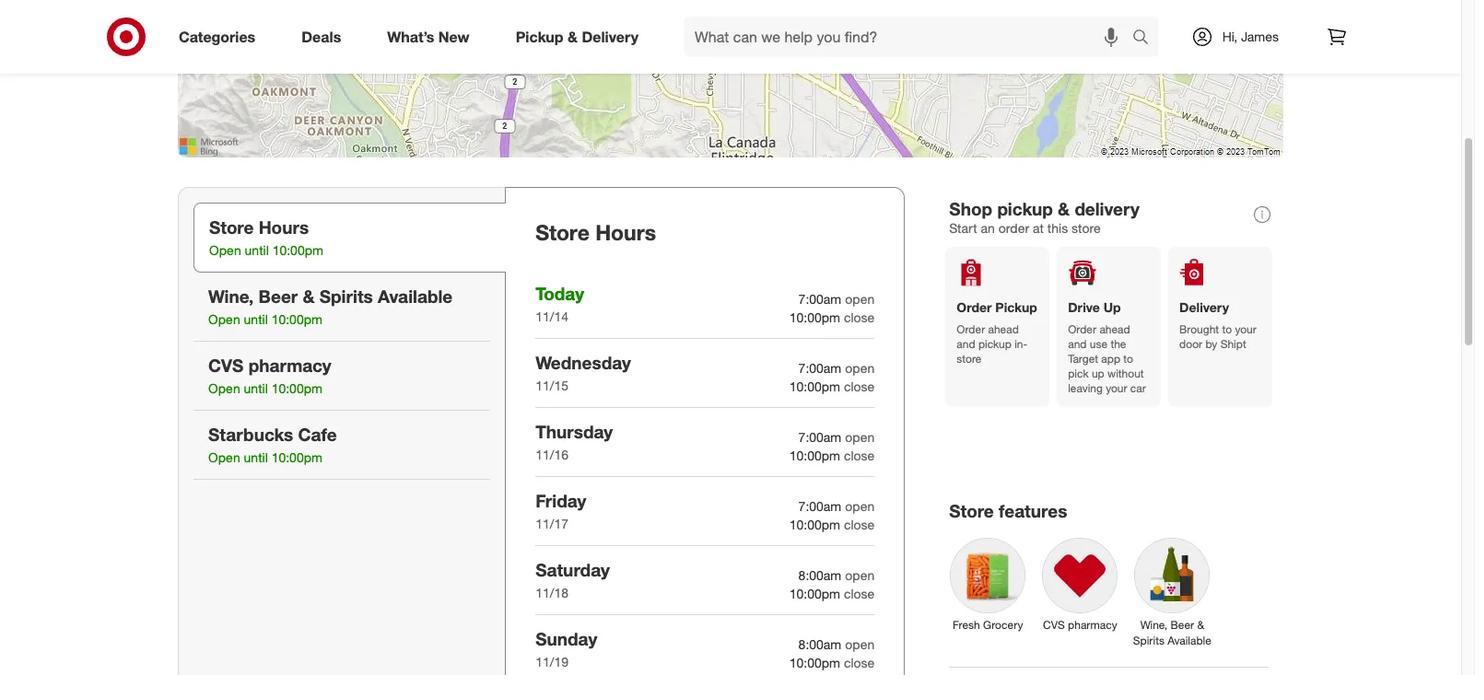 Task type: vqa. For each thing, say whether or not it's contained in the screenshot.
Store Hours Open until 10:00pm
yes



Task type: locate. For each thing, give the bounding box(es) containing it.
up
[[1104, 300, 1122, 315]]

8:00am open 10:00pm close for saturday
[[790, 568, 875, 602]]

spirits
[[320, 286, 373, 307], [1134, 634, 1165, 648]]

11/16
[[536, 447, 569, 463]]

1 7:00am open 10:00pm close from the top
[[790, 291, 875, 325]]

store capabilities with hours, vertical tabs tab list
[[178, 187, 506, 676]]

until
[[245, 243, 269, 258], [244, 312, 268, 327], [244, 381, 268, 397], [244, 450, 268, 466]]

0 vertical spatial available
[[378, 286, 453, 307]]

cvs inside "link"
[[1044, 618, 1066, 632]]

11/17
[[536, 516, 569, 532]]

wine, for wine, beer & spirits available open until 10:00pm
[[208, 286, 254, 307]]

pickup up in-
[[996, 300, 1038, 315]]

until inside 'store hours open until 10:00pm'
[[245, 243, 269, 258]]

store for store hours open until 10:00pm
[[209, 217, 254, 238]]

7:00am
[[799, 291, 842, 307], [799, 360, 842, 376], [799, 429, 842, 445], [799, 499, 842, 514]]

spirits inside wine, beer & spirits available open until 10:00pm
[[320, 286, 373, 307]]

pickup left in-
[[979, 338, 1012, 351]]

10:00pm inside cvs pharmacy open until 10:00pm
[[272, 381, 323, 397]]

your up shipt
[[1236, 323, 1257, 337]]

0 horizontal spatial your
[[1106, 382, 1128, 396]]

delivery
[[1075, 198, 1140, 219]]

wine, beer & spirits available link
[[1127, 530, 1219, 653]]

6 open from the top
[[846, 637, 875, 653]]

10:00pm
[[273, 243, 324, 258], [790, 310, 841, 325], [272, 312, 323, 327], [790, 379, 841, 394], [272, 381, 323, 397], [790, 448, 841, 464], [272, 450, 323, 466], [790, 517, 841, 533], [790, 586, 841, 602], [790, 655, 841, 671]]

delivery inside pickup & delivery link
[[582, 27, 639, 46]]

deals link
[[286, 17, 364, 57]]

and inside drive up order ahead and use the target app to pick up without leaving your car
[[1069, 338, 1087, 351]]

0 horizontal spatial to
[[1124, 352, 1134, 366]]

delivery
[[582, 27, 639, 46], [1180, 300, 1230, 315]]

11/15
[[536, 378, 569, 394]]

car
[[1131, 382, 1147, 396]]

ahead
[[989, 323, 1019, 337], [1100, 323, 1131, 337]]

3 open from the top
[[846, 429, 875, 445]]

pickup right new
[[516, 27, 564, 46]]

beer inside wine, beer & spirits available open until 10:00pm
[[259, 286, 298, 307]]

open
[[209, 243, 241, 258], [208, 312, 240, 327], [208, 381, 240, 397], [208, 450, 240, 466]]

5 close from the top
[[844, 586, 875, 602]]

7:00am open 10:00pm close for wednesday
[[790, 360, 875, 394]]

to up shipt
[[1223, 323, 1233, 337]]

spirits for wine, beer & spirits available
[[1134, 634, 1165, 648]]

0 vertical spatial pickup
[[998, 198, 1054, 219]]

7:00am open 10:00pm close for thursday
[[790, 429, 875, 464]]

pharmacy inside "link"
[[1069, 618, 1118, 632]]

shop pickup & delivery start an order at this store
[[950, 198, 1140, 236]]

pickup & delivery link
[[500, 17, 662, 57]]

without
[[1108, 367, 1145, 381]]

1 vertical spatial spirits
[[1134, 634, 1165, 648]]

&
[[568, 27, 578, 46], [1058, 198, 1070, 219], [303, 286, 315, 307], [1198, 618, 1205, 632]]

until inside starbucks cafe open until 10:00pm
[[244, 450, 268, 466]]

0 vertical spatial 8:00am
[[799, 568, 842, 583]]

what's new
[[387, 27, 470, 46]]

order
[[957, 300, 992, 315], [957, 323, 986, 337], [1069, 323, 1097, 337]]

cvs inside cvs pharmacy open until 10:00pm
[[208, 355, 244, 376]]

cvs right grocery in the right bottom of the page
[[1044, 618, 1066, 632]]

1 vertical spatial 8:00am open 10:00pm close
[[790, 637, 875, 671]]

1 horizontal spatial store
[[536, 219, 590, 245]]

saturday
[[536, 559, 610, 581]]

order for drive up
[[1069, 323, 1097, 337]]

7:00am open 10:00pm close
[[790, 291, 875, 325], [790, 360, 875, 394], [790, 429, 875, 464], [790, 499, 875, 533]]

ahead up in-
[[989, 323, 1019, 337]]

open for sunday
[[846, 637, 875, 653]]

11/14
[[536, 309, 569, 325]]

1 8:00am open 10:00pm close from the top
[[790, 568, 875, 602]]

0 vertical spatial to
[[1223, 323, 1233, 337]]

spirits inside wine, beer & spirits available
[[1134, 634, 1165, 648]]

1 horizontal spatial hours
[[596, 219, 656, 245]]

1 horizontal spatial and
[[1069, 338, 1087, 351]]

wine, right cvs pharmacy
[[1141, 618, 1168, 632]]

pickup
[[998, 198, 1054, 219], [979, 338, 1012, 351]]

ahead for pickup
[[989, 323, 1019, 337]]

open inside starbucks cafe open until 10:00pm
[[208, 450, 240, 466]]

1 horizontal spatial to
[[1223, 323, 1233, 337]]

hours
[[259, 217, 309, 238], [596, 219, 656, 245]]

4 7:00am open 10:00pm close from the top
[[790, 499, 875, 533]]

to
[[1223, 323, 1233, 337], [1124, 352, 1134, 366]]

thursday 11/16
[[536, 421, 613, 463]]

until inside cvs pharmacy open until 10:00pm
[[244, 381, 268, 397]]

and for order
[[957, 338, 976, 351]]

ahead inside drive up order ahead and use the target app to pick up without leaving your car
[[1100, 323, 1131, 337]]

open inside cvs pharmacy open until 10:00pm
[[208, 381, 240, 397]]

wine, down 'store hours open until 10:00pm'
[[208, 286, 254, 307]]

target
[[1069, 352, 1099, 366]]

your down without
[[1106, 382, 1128, 396]]

2 7:00am from the top
[[799, 360, 842, 376]]

cvs
[[208, 355, 244, 376], [1044, 618, 1066, 632]]

0 horizontal spatial hours
[[259, 217, 309, 238]]

beer
[[259, 286, 298, 307], [1171, 618, 1195, 632]]

open inside 'store hours open until 10:00pm'
[[209, 243, 241, 258]]

open for friday
[[846, 499, 875, 514]]

an
[[981, 220, 996, 236]]

close for wednesday
[[844, 379, 875, 394]]

pharmacy left wine, beer & spirits available
[[1069, 618, 1118, 632]]

open
[[846, 291, 875, 307], [846, 360, 875, 376], [846, 429, 875, 445], [846, 499, 875, 514], [846, 568, 875, 583], [846, 637, 875, 653]]

1 vertical spatial 8:00am
[[799, 637, 842, 653]]

1 7:00am from the top
[[799, 291, 842, 307]]

1 horizontal spatial pickup
[[996, 300, 1038, 315]]

by
[[1206, 338, 1218, 351]]

0 vertical spatial 8:00am open 10:00pm close
[[790, 568, 875, 602]]

1 8:00am from the top
[[799, 568, 842, 583]]

2 close from the top
[[844, 379, 875, 394]]

0 horizontal spatial pharmacy
[[249, 355, 332, 376]]

1 open from the top
[[846, 291, 875, 307]]

your inside the delivery brought to your door by shipt
[[1236, 323, 1257, 337]]

0 horizontal spatial cvs
[[208, 355, 244, 376]]

order for order pickup
[[957, 323, 986, 337]]

and up target
[[1069, 338, 1087, 351]]

1 horizontal spatial your
[[1236, 323, 1257, 337]]

0 vertical spatial store
[[1072, 220, 1101, 236]]

0 vertical spatial pharmacy
[[249, 355, 332, 376]]

1 horizontal spatial ahead
[[1100, 323, 1131, 337]]

hours inside 'store hours open until 10:00pm'
[[259, 217, 309, 238]]

up
[[1092, 367, 1105, 381]]

fresh grocery link
[[942, 530, 1035, 637]]

4 7:00am from the top
[[799, 499, 842, 514]]

1 vertical spatial delivery
[[1180, 300, 1230, 315]]

10:00pm inside wine, beer & spirits available open until 10:00pm
[[272, 312, 323, 327]]

wine, inside wine, beer & spirits available
[[1141, 618, 1168, 632]]

sunday 11/19
[[536, 629, 598, 670]]

available
[[378, 286, 453, 307], [1168, 634, 1212, 648]]

1 ahead from the left
[[989, 323, 1019, 337]]

1 horizontal spatial wine,
[[1141, 618, 1168, 632]]

categories
[[179, 27, 256, 46]]

1 and from the left
[[957, 338, 976, 351]]

0 vertical spatial cvs
[[208, 355, 244, 376]]

0 horizontal spatial delivery
[[582, 27, 639, 46]]

1 horizontal spatial store
[[1072, 220, 1101, 236]]

1 horizontal spatial available
[[1168, 634, 1212, 648]]

1 vertical spatial pharmacy
[[1069, 618, 1118, 632]]

pickup inside 'shop pickup & delivery start an order at this store'
[[998, 198, 1054, 219]]

and for drive
[[1069, 338, 1087, 351]]

0 vertical spatial beer
[[259, 286, 298, 307]]

0 horizontal spatial pickup
[[516, 27, 564, 46]]

pharmacy inside cvs pharmacy open until 10:00pm
[[249, 355, 332, 376]]

1 vertical spatial available
[[1168, 634, 1212, 648]]

store
[[1072, 220, 1101, 236], [957, 352, 982, 366]]

cvs up "starbucks"
[[208, 355, 244, 376]]

1 vertical spatial pickup
[[996, 300, 1038, 315]]

2 and from the left
[[1069, 338, 1087, 351]]

What can we help you find? suggestions appear below search field
[[684, 17, 1137, 57]]

until inside wine, beer & spirits available open until 10:00pm
[[244, 312, 268, 327]]

beer inside wine, beer & spirits available
[[1171, 618, 1195, 632]]

features
[[999, 501, 1068, 522]]

wine,
[[208, 286, 254, 307], [1141, 618, 1168, 632]]

to inside the delivery brought to your door by shipt
[[1223, 323, 1233, 337]]

delivery brought to your door by shipt
[[1180, 300, 1257, 351]]

store
[[209, 217, 254, 238], [536, 219, 590, 245], [950, 501, 995, 522]]

0 horizontal spatial wine,
[[208, 286, 254, 307]]

11/19
[[536, 654, 569, 670]]

1 horizontal spatial beer
[[1171, 618, 1195, 632]]

3 7:00am from the top
[[799, 429, 842, 445]]

2 open from the top
[[846, 360, 875, 376]]

8:00am for saturday
[[799, 568, 842, 583]]

your inside drive up order ahead and use the target app to pick up without leaving your car
[[1106, 382, 1128, 396]]

1 horizontal spatial pharmacy
[[1069, 618, 1118, 632]]

2 8:00am from the top
[[799, 637, 842, 653]]

8:00am open 10:00pm close
[[790, 568, 875, 602], [790, 637, 875, 671]]

& inside wine, beer & spirits available
[[1198, 618, 1205, 632]]

pickup inside order pickup order ahead and pickup in- store
[[996, 300, 1038, 315]]

2 7:00am open 10:00pm close from the top
[[790, 360, 875, 394]]

drive up order ahead and use the target app to pick up without leaving your car
[[1069, 300, 1147, 396]]

wine, inside wine, beer & spirits available open until 10:00pm
[[208, 286, 254, 307]]

pharmacy
[[249, 355, 332, 376], [1069, 618, 1118, 632]]

5 open from the top
[[846, 568, 875, 583]]

0 horizontal spatial available
[[378, 286, 453, 307]]

0 horizontal spatial store
[[209, 217, 254, 238]]

0 vertical spatial spirits
[[320, 286, 373, 307]]

cvs for cvs pharmacy open until 10:00pm
[[208, 355, 244, 376]]

open for today
[[846, 291, 875, 307]]

0 horizontal spatial ahead
[[989, 323, 1019, 337]]

2 8:00am open 10:00pm close from the top
[[790, 637, 875, 671]]

7:00am for friday
[[799, 499, 842, 514]]

1 horizontal spatial cvs
[[1044, 618, 1066, 632]]

store inside 'store hours open until 10:00pm'
[[209, 217, 254, 238]]

7:00am for today
[[799, 291, 842, 307]]

1 close from the top
[[844, 310, 875, 325]]

2 ahead from the left
[[1100, 323, 1131, 337]]

available inside wine, beer & spirits available
[[1168, 634, 1212, 648]]

pickup up order
[[998, 198, 1054, 219]]

close
[[844, 310, 875, 325], [844, 379, 875, 394], [844, 448, 875, 464], [844, 517, 875, 533], [844, 586, 875, 602], [844, 655, 875, 671]]

2 horizontal spatial store
[[950, 501, 995, 522]]

store inside 'shop pickup & delivery start an order at this store'
[[1072, 220, 1101, 236]]

1 horizontal spatial spirits
[[1134, 634, 1165, 648]]

hours for store hours open until 10:00pm
[[259, 217, 309, 238]]

1 vertical spatial beer
[[1171, 618, 1195, 632]]

and inside order pickup order ahead and pickup in- store
[[957, 338, 976, 351]]

store hours
[[536, 219, 656, 245]]

fresh
[[953, 618, 981, 632]]

close for sunday
[[844, 655, 875, 671]]

0 horizontal spatial beer
[[259, 286, 298, 307]]

pharmacy for cvs pharmacy open until 10:00pm
[[249, 355, 332, 376]]

8:00am
[[799, 568, 842, 583], [799, 637, 842, 653]]

store for store hours
[[536, 219, 590, 245]]

4 close from the top
[[844, 517, 875, 533]]

grocery
[[984, 618, 1024, 632]]

3 7:00am open 10:00pm close from the top
[[790, 429, 875, 464]]

to up without
[[1124, 352, 1134, 366]]

0 horizontal spatial spirits
[[320, 286, 373, 307]]

0 vertical spatial your
[[1236, 323, 1257, 337]]

order pickup order ahead and pickup in- store
[[957, 300, 1038, 366]]

friday 11/17
[[536, 490, 587, 532]]

1 vertical spatial cvs
[[1044, 618, 1066, 632]]

saturday 11/18
[[536, 559, 610, 601]]

door
[[1180, 338, 1203, 351]]

your
[[1236, 323, 1257, 337], [1106, 382, 1128, 396]]

10:00pm inside starbucks cafe open until 10:00pm
[[272, 450, 323, 466]]

1 horizontal spatial delivery
[[1180, 300, 1230, 315]]

until for cvs
[[244, 381, 268, 397]]

pharmacy down wine, beer & spirits available open until 10:00pm
[[249, 355, 332, 376]]

and
[[957, 338, 976, 351], [1069, 338, 1087, 351]]

available inside wine, beer & spirits available open until 10:00pm
[[378, 286, 453, 307]]

3 close from the top
[[844, 448, 875, 464]]

0 horizontal spatial and
[[957, 338, 976, 351]]

shop
[[950, 198, 993, 219]]

and left in-
[[957, 338, 976, 351]]

0 vertical spatial wine,
[[208, 286, 254, 307]]

delivery inside the delivery brought to your door by shipt
[[1180, 300, 1230, 315]]

in-
[[1015, 338, 1028, 351]]

ahead inside order pickup order ahead and pickup in- store
[[989, 323, 1019, 337]]

0 vertical spatial delivery
[[582, 27, 639, 46]]

6 close from the top
[[844, 655, 875, 671]]

0 horizontal spatial store
[[957, 352, 982, 366]]

& inside 'shop pickup & delivery start an order at this store'
[[1058, 198, 1070, 219]]

search button
[[1125, 17, 1169, 61]]

order inside drive up order ahead and use the target app to pick up without leaving your car
[[1069, 323, 1097, 337]]

1 vertical spatial wine,
[[1141, 618, 1168, 632]]

cvs pharmacy
[[1044, 618, 1118, 632]]

11/18
[[536, 585, 569, 601]]

ahead up 'the'
[[1100, 323, 1131, 337]]

1 vertical spatial your
[[1106, 382, 1128, 396]]

1 vertical spatial store
[[957, 352, 982, 366]]

1 vertical spatial pickup
[[979, 338, 1012, 351]]

1 vertical spatial to
[[1124, 352, 1134, 366]]

& inside wine, beer & spirits available open until 10:00pm
[[303, 286, 315, 307]]

wine, for wine, beer & spirits available
[[1141, 618, 1168, 632]]

pick
[[1069, 367, 1089, 381]]

4 open from the top
[[846, 499, 875, 514]]

until for store
[[245, 243, 269, 258]]



Task type: describe. For each thing, give the bounding box(es) containing it.
categories link
[[163, 17, 279, 57]]

open for store hours
[[209, 243, 241, 258]]

at
[[1033, 220, 1044, 236]]

sunday
[[536, 629, 598, 650]]

& for shop pickup & delivery start an order at this store
[[1058, 198, 1070, 219]]

open inside wine, beer & spirits available open until 10:00pm
[[208, 312, 240, 327]]

hi,
[[1223, 29, 1238, 44]]

deals
[[302, 27, 341, 46]]

today
[[536, 283, 585, 304]]

open for saturday
[[846, 568, 875, 583]]

brought
[[1180, 323, 1220, 337]]

until for starbucks
[[244, 450, 268, 466]]

pharmacy for cvs pharmacy
[[1069, 618, 1118, 632]]

hi, james
[[1223, 29, 1280, 44]]

beer for wine, beer & spirits available
[[1171, 618, 1195, 632]]

cafe
[[298, 424, 337, 445]]

close for friday
[[844, 517, 875, 533]]

the
[[1111, 338, 1127, 351]]

open for wednesday
[[846, 360, 875, 376]]

order
[[999, 220, 1030, 236]]

& for wine, beer & spirits available open until 10:00pm
[[303, 286, 315, 307]]

close for thursday
[[844, 448, 875, 464]]

open for starbucks cafe
[[208, 450, 240, 466]]

cvs pharmacy open until 10:00pm
[[208, 355, 332, 397]]

store inside order pickup order ahead and pickup in- store
[[957, 352, 982, 366]]

hours for store hours
[[596, 219, 656, 245]]

wednesday
[[536, 352, 632, 373]]

leaving
[[1069, 382, 1103, 396]]

open for cvs pharmacy
[[208, 381, 240, 397]]

drive
[[1069, 300, 1101, 315]]

pickup & delivery
[[516, 27, 639, 46]]

what's
[[387, 27, 435, 46]]

store for store features
[[950, 501, 995, 522]]

available for wine, beer & spirits available
[[1168, 634, 1212, 648]]

store features
[[950, 501, 1068, 522]]

friday
[[536, 490, 587, 511]]

& for wine, beer & spirits available
[[1198, 618, 1205, 632]]

cvs for cvs pharmacy
[[1044, 618, 1066, 632]]

starbucks cafe open until 10:00pm
[[208, 424, 337, 466]]

use
[[1090, 338, 1108, 351]]

wednesday 11/15
[[536, 352, 632, 394]]

wine, beer & spirits available
[[1134, 618, 1212, 648]]

close for saturday
[[844, 586, 875, 602]]

la canada flintridge map image
[[178, 0, 1284, 158]]

wine, beer & spirits available open until 10:00pm
[[208, 286, 453, 327]]

& inside pickup & delivery link
[[568, 27, 578, 46]]

app
[[1102, 352, 1121, 366]]

store hours open until 10:00pm
[[209, 217, 324, 258]]

new
[[439, 27, 470, 46]]

today 11/14
[[536, 283, 585, 325]]

what's new link
[[372, 17, 493, 57]]

spirits for wine, beer & spirits available open until 10:00pm
[[320, 286, 373, 307]]

start
[[950, 220, 978, 236]]

fresh grocery
[[953, 618, 1024, 632]]

8:00am for sunday
[[799, 637, 842, 653]]

0 vertical spatial pickup
[[516, 27, 564, 46]]

7:00am open 10:00pm close for today
[[790, 291, 875, 325]]

close for today
[[844, 310, 875, 325]]

thursday
[[536, 421, 613, 442]]

7:00am for wednesday
[[799, 360, 842, 376]]

open for thursday
[[846, 429, 875, 445]]

shipt
[[1221, 338, 1247, 351]]

ahead for up
[[1100, 323, 1131, 337]]

7:00am for thursday
[[799, 429, 842, 445]]

pickup inside order pickup order ahead and pickup in- store
[[979, 338, 1012, 351]]

search
[[1125, 29, 1169, 48]]

available for wine, beer & spirits available open until 10:00pm
[[378, 286, 453, 307]]

james
[[1242, 29, 1280, 44]]

this
[[1048, 220, 1069, 236]]

starbucks
[[208, 424, 293, 445]]

beer for wine, beer & spirits available open until 10:00pm
[[259, 286, 298, 307]]

10:00pm inside 'store hours open until 10:00pm'
[[273, 243, 324, 258]]

7:00am open 10:00pm close for friday
[[790, 499, 875, 533]]

8:00am open 10:00pm close for sunday
[[790, 637, 875, 671]]

cvs pharmacy link
[[1035, 530, 1127, 637]]

to inside drive up order ahead and use the target app to pick up without leaving your car
[[1124, 352, 1134, 366]]



